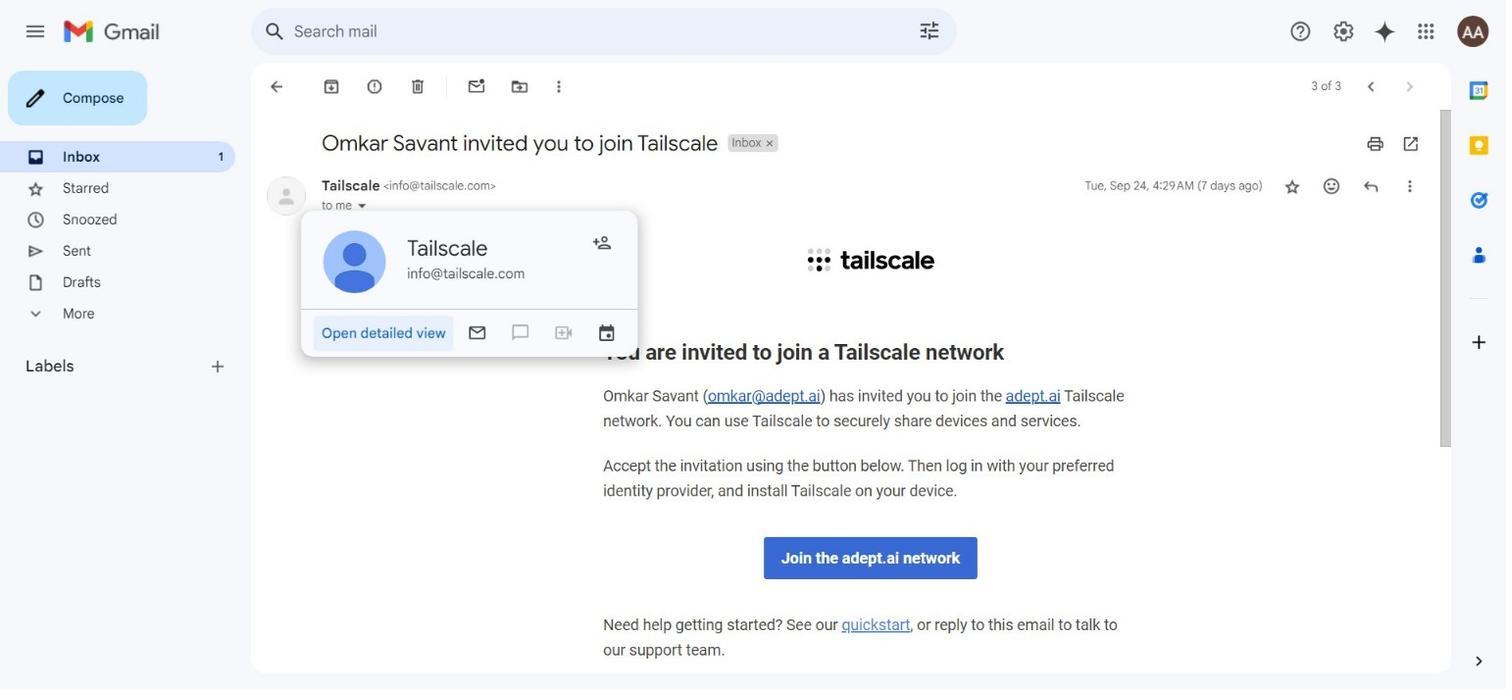 Task type: describe. For each thing, give the bounding box(es) containing it.
support image
[[1289, 20, 1312, 43]]

advanced search options image
[[910, 11, 949, 50]]

search mail image
[[257, 14, 292, 49]]

not starred image
[[1283, 177, 1302, 196]]

newer image
[[1361, 77, 1381, 96]]

show details image
[[356, 200, 368, 212]]

2 cell from the left
[[322, 177, 496, 195]]

move to image
[[510, 77, 530, 96]]



Task type: vqa. For each thing, say whether or not it's contained in the screenshot.
Information Card element
yes



Task type: locate. For each thing, give the bounding box(es) containing it.
archive image
[[322, 77, 341, 96]]

heading
[[26, 357, 208, 377]]

gmail image
[[63, 12, 170, 51]]

main menu image
[[24, 20, 47, 43]]

1 horizontal spatial cell
[[1085, 177, 1263, 196]]

0 horizontal spatial cell
[[322, 177, 496, 195]]

delete image
[[408, 77, 428, 96]]

back to inbox image
[[267, 77, 286, 96]]

more email options image
[[549, 77, 569, 96]]

report spam image
[[365, 77, 384, 96]]

1 cell from the left
[[1085, 177, 1263, 196]]

navigation
[[0, 63, 251, 689]]

Search mail text field
[[294, 22, 863, 41]]

Not starred checkbox
[[1283, 177, 1302, 196]]

None search field
[[251, 8, 957, 55]]

tab list
[[1452, 63, 1506, 619]]

cell
[[1085, 177, 1263, 196], [322, 177, 496, 195]]

information card element
[[301, 211, 638, 357]]

settings image
[[1332, 20, 1355, 43]]



